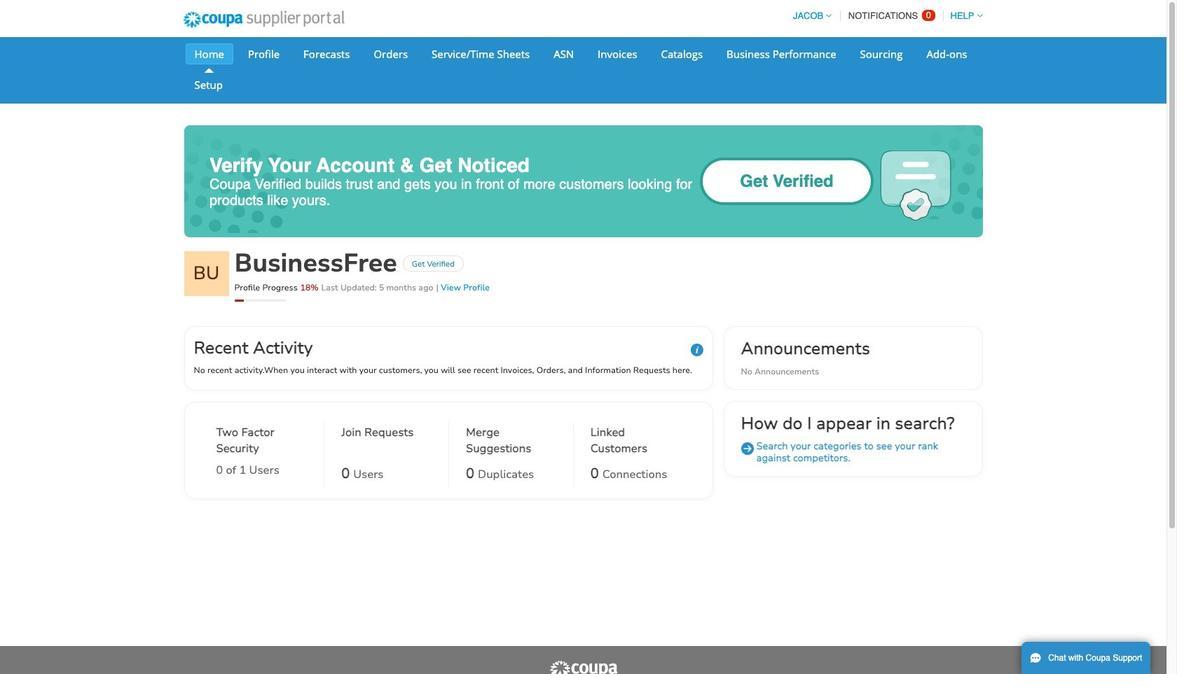 Task type: locate. For each thing, give the bounding box(es) containing it.
1 vertical spatial coupa supplier portal image
[[548, 661, 618, 675]]

arrowcircleright image
[[741, 443, 754, 455]]

0 vertical spatial coupa supplier portal image
[[173, 2, 354, 37]]

1 horizontal spatial coupa supplier portal image
[[548, 661, 618, 675]]

additional information image
[[691, 344, 703, 357]]

0 horizontal spatial coupa supplier portal image
[[173, 2, 354, 37]]

navigation
[[787, 2, 983, 29]]

coupa supplier portal image
[[173, 2, 354, 37], [548, 661, 618, 675]]



Task type: describe. For each thing, give the bounding box(es) containing it.
bu image
[[184, 252, 229, 296]]



Task type: vqa. For each thing, say whether or not it's contained in the screenshot.
right coupa
no



